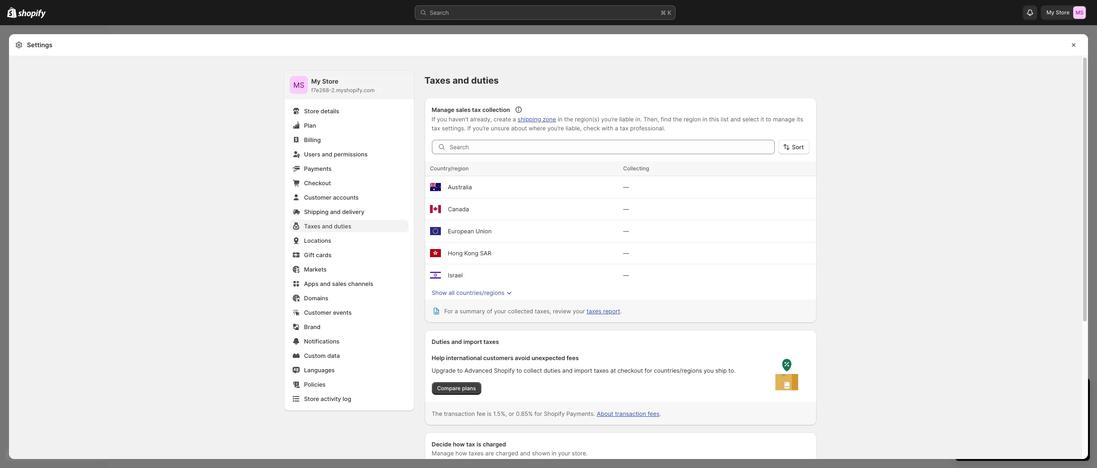 Task type: locate. For each thing, give the bounding box(es) containing it.
1 customer from the top
[[304, 194, 332, 201]]

to right it
[[766, 116, 772, 123]]

haven't
[[449, 116, 469, 123]]

your right of
[[494, 308, 507, 315]]

you're down already,
[[473, 125, 489, 132]]

0 vertical spatial fees
[[567, 354, 579, 362]]

sales
[[456, 106, 471, 113], [332, 280, 347, 287]]

0 vertical spatial shopify
[[494, 367, 515, 374]]

compare
[[437, 385, 461, 392]]

a inside in the region(s) you're liable in. then, find the region in this list and select it to manage its tax settings. if you're unsure about where you're liable, check with a tax professional.
[[615, 125, 619, 132]]

1 vertical spatial shopify
[[544, 410, 565, 417]]

2 horizontal spatial to
[[766, 116, 772, 123]]

1 horizontal spatial is
[[487, 410, 492, 417]]

customer
[[304, 194, 332, 201], [304, 309, 332, 316]]

for right 0.85%
[[535, 410, 543, 417]]

2 — from the top
[[624, 206, 629, 213]]

1 horizontal spatial taxes
[[425, 75, 451, 86]]

0 vertical spatial is
[[487, 410, 492, 417]]

is right fee
[[487, 410, 492, 417]]

fees
[[567, 354, 579, 362], [648, 410, 660, 417]]

settings dialog
[[9, 34, 1089, 468]]

apps
[[304, 280, 319, 287]]

about transaction fees link
[[597, 410, 660, 417]]

1 horizontal spatial you
[[704, 367, 714, 374]]

0 horizontal spatial my
[[311, 77, 321, 85]]

tax left settings.
[[432, 125, 441, 132]]

0 vertical spatial manage
[[432, 106, 455, 113]]

countries/regions inside "button"
[[457, 289, 505, 296]]

customer accounts link
[[290, 191, 409, 204]]

0 horizontal spatial you
[[437, 116, 447, 123]]

— for hong kong sar
[[624, 250, 629, 257]]

your left the store.
[[559, 450, 571, 457]]

0 horizontal spatial a
[[455, 308, 458, 315]]

0 horizontal spatial countries/regions
[[457, 289, 505, 296]]

sales up haven't
[[456, 106, 471, 113]]

professional.
[[631, 125, 666, 132]]

collected
[[508, 308, 534, 315]]

1 vertical spatial duties
[[334, 223, 352, 230]]

store up plan
[[304, 107, 319, 115]]

0 vertical spatial a
[[513, 116, 516, 123]]

Search text field
[[450, 140, 775, 154]]

taxes up customers
[[484, 338, 499, 345]]

you left the ship
[[704, 367, 714, 374]]

if
[[432, 116, 436, 123], [468, 125, 471, 132]]

region(s)
[[575, 116, 600, 123]]

the up the liable,
[[565, 116, 574, 123]]

0 horizontal spatial sales
[[332, 280, 347, 287]]

manage sales tax collection
[[432, 106, 510, 113]]

taxes inside decide how tax is charged manage how taxes are charged and shown in your store.
[[469, 450, 484, 457]]

my up f7e268-
[[311, 77, 321, 85]]

0 horizontal spatial taxes
[[304, 223, 321, 230]]

you're
[[602, 116, 618, 123], [473, 125, 489, 132], [548, 125, 564, 132]]

my left my store image
[[1047, 9, 1055, 16]]

customer for customer events
[[304, 309, 332, 316]]

1 horizontal spatial your
[[559, 450, 571, 457]]

its
[[797, 116, 804, 123]]

4 — from the top
[[624, 250, 629, 257]]

5 — from the top
[[624, 272, 629, 279]]

0 horizontal spatial in
[[552, 450, 557, 457]]

hong kong sar link
[[448, 250, 492, 257]]

and right apps
[[320, 280, 331, 287]]

customer down checkout
[[304, 194, 332, 201]]

0 horizontal spatial transaction
[[444, 410, 475, 417]]

charged right are
[[496, 450, 519, 457]]

decide
[[432, 441, 452, 448]]

the right find
[[673, 116, 683, 123]]

your right review
[[573, 308, 585, 315]]

0 horizontal spatial for
[[535, 410, 543, 417]]

1 vertical spatial fees
[[648, 410, 660, 417]]

0 vertical spatial countries/regions
[[457, 289, 505, 296]]

brand
[[304, 323, 321, 331]]

0 horizontal spatial .
[[621, 308, 622, 315]]

1 horizontal spatial in
[[558, 116, 563, 123]]

charged
[[483, 441, 506, 448], [496, 450, 519, 457]]

region
[[684, 116, 702, 123]]

to.
[[729, 367, 736, 374]]

0 vertical spatial how
[[453, 441, 465, 448]]

2 the from the left
[[673, 116, 683, 123]]

my store
[[1047, 9, 1070, 16]]

transaction left fee
[[444, 410, 475, 417]]

check
[[584, 125, 600, 132]]

1 horizontal spatial if
[[468, 125, 471, 132]]

1 — from the top
[[624, 184, 629, 191]]

1 vertical spatial you
[[704, 367, 714, 374]]

1 horizontal spatial transaction
[[616, 410, 647, 417]]

store down 'policies'
[[304, 395, 319, 403]]

1 horizontal spatial taxes and duties
[[425, 75, 499, 86]]

1 vertical spatial taxes
[[304, 223, 321, 230]]

0 horizontal spatial is
[[477, 441, 482, 448]]

my for my store
[[1047, 9, 1055, 16]]

shipping
[[304, 208, 329, 215]]

0 vertical spatial for
[[645, 367, 653, 374]]

if left haven't
[[432, 116, 436, 123]]

0 vertical spatial duties
[[471, 75, 499, 86]]

taxes report link
[[587, 308, 621, 315]]

1 vertical spatial is
[[477, 441, 482, 448]]

my store image
[[1074, 6, 1087, 19]]

in
[[558, 116, 563, 123], [703, 116, 708, 123], [552, 450, 557, 457]]

payments.
[[567, 410, 596, 417]]

custom data
[[304, 352, 340, 359]]

to down international
[[458, 367, 463, 374]]

is for charged
[[477, 441, 482, 448]]

all
[[449, 289, 455, 296]]

1 horizontal spatial import
[[575, 367, 593, 374]]

in inside decide how tax is charged manage how taxes are charged and shown in your store.
[[552, 450, 557, 457]]

1 horizontal spatial for
[[645, 367, 653, 374]]

and right list
[[731, 116, 741, 123]]

is inside decide how tax is charged manage how taxes are charged and shown in your store.
[[477, 441, 482, 448]]

log
[[343, 395, 351, 403]]

canada
[[448, 206, 469, 213]]

2.myshopify.com
[[332, 87, 375, 94]]

sort button
[[779, 140, 810, 154]]

my inside my store f7e268-2.myshopify.com
[[311, 77, 321, 85]]

countries/regions up summary on the left
[[457, 289, 505, 296]]

1.5%,
[[493, 410, 507, 417]]

charged up are
[[483, 441, 506, 448]]

shopify image
[[7, 7, 17, 18]]

taxes inside shop settings menu element
[[304, 223, 321, 230]]

manage down decide
[[432, 450, 454, 457]]

my store f7e268-2.myshopify.com
[[311, 77, 375, 94]]

customer down 'domains'
[[304, 309, 332, 316]]

0 vertical spatial if
[[432, 116, 436, 123]]

already,
[[471, 116, 492, 123]]

customer accounts
[[304, 194, 359, 201]]

import up international
[[464, 338, 482, 345]]

duties
[[471, 75, 499, 86], [334, 223, 352, 230], [544, 367, 561, 374]]

1 horizontal spatial a
[[513, 116, 516, 123]]

you up settings.
[[437, 116, 447, 123]]

and
[[453, 75, 469, 86], [731, 116, 741, 123], [322, 151, 333, 158], [330, 208, 341, 215], [322, 223, 333, 230], [320, 280, 331, 287], [452, 338, 462, 345], [563, 367, 573, 374], [520, 450, 531, 457]]

1 horizontal spatial .
[[660, 410, 662, 417]]

2 vertical spatial duties
[[544, 367, 561, 374]]

upgrade to advanced shopify to collect duties and import taxes at checkout for countries/regions you ship to.
[[432, 367, 736, 374]]

you're up with
[[602, 116, 618, 123]]

gift
[[304, 251, 315, 259]]

manage
[[432, 106, 455, 113], [432, 450, 454, 457]]

shopify left payments.
[[544, 410, 565, 417]]

israel
[[448, 272, 463, 279]]

1 horizontal spatial my
[[1047, 9, 1055, 16]]

1 vertical spatial if
[[468, 125, 471, 132]]

countries/regions left the ship
[[654, 367, 703, 374]]

and down shipping and delivery
[[322, 223, 333, 230]]

apps and sales channels
[[304, 280, 373, 287]]

in left this
[[703, 116, 708, 123]]

unsure
[[491, 125, 510, 132]]

the transaction fee is 1.5%, or 0.85% for shopify payments. about transaction fees .
[[432, 410, 662, 417]]

import left at
[[575, 367, 593, 374]]

import
[[464, 338, 482, 345], [575, 367, 593, 374]]

to down avoid
[[517, 367, 522, 374]]

australia link
[[448, 184, 472, 191]]

of
[[487, 308, 493, 315]]

a right for
[[455, 308, 458, 315]]

manage up haven't
[[432, 106, 455, 113]]

my store image
[[290, 76, 308, 94]]

are
[[486, 450, 494, 457]]

.
[[621, 308, 622, 315], [660, 410, 662, 417]]

duties down the unexpected
[[544, 367, 561, 374]]

1 horizontal spatial shopify
[[544, 410, 565, 417]]

if down haven't
[[468, 125, 471, 132]]

sales up 'domains' link
[[332, 280, 347, 287]]

0 horizontal spatial your
[[494, 308, 507, 315]]

store inside my store f7e268-2.myshopify.com
[[322, 77, 339, 85]]

1 vertical spatial a
[[615, 125, 619, 132]]

0 horizontal spatial import
[[464, 338, 482, 345]]

store activity log
[[304, 395, 351, 403]]

shopify down help international customers avoid unexpected fees
[[494, 367, 515, 374]]

manage
[[774, 116, 796, 123]]

dialog
[[1092, 34, 1098, 459]]

taxes
[[425, 75, 451, 86], [304, 223, 321, 230]]

settings
[[27, 41, 52, 49]]

⌘
[[661, 9, 666, 16]]

2 horizontal spatial a
[[615, 125, 619, 132]]

— for european union
[[624, 228, 629, 235]]

1 vertical spatial customer
[[304, 309, 332, 316]]

taxes and duties down shipping and delivery
[[304, 223, 352, 230]]

store up f7e268-
[[322, 77, 339, 85]]

events
[[333, 309, 352, 316]]

2 horizontal spatial your
[[573, 308, 585, 315]]

your inside decide how tax is charged manage how taxes are charged and shown in your store.
[[559, 450, 571, 457]]

0 vertical spatial my
[[1047, 9, 1055, 16]]

customers
[[484, 354, 514, 362]]

how right decide
[[453, 441, 465, 448]]

duties up the locations link
[[334, 223, 352, 230]]

1 vertical spatial how
[[456, 450, 467, 457]]

in right zone
[[558, 116, 563, 123]]

store inside the store details link
[[304, 107, 319, 115]]

1 vertical spatial taxes and duties
[[304, 223, 352, 230]]

show all countries/regions button
[[427, 287, 804, 299]]

0 vertical spatial sales
[[456, 106, 471, 113]]

2 customer from the top
[[304, 309, 332, 316]]

taxes down shipping in the top of the page
[[304, 223, 321, 230]]

international
[[446, 354, 482, 362]]

0 vertical spatial .
[[621, 308, 622, 315]]

with
[[602, 125, 614, 132]]

1 vertical spatial manage
[[432, 450, 454, 457]]

transaction right about
[[616, 410, 647, 417]]

compare plans
[[437, 385, 476, 392]]

and inside in the region(s) you're liable in. then, find the region in this list and select it to manage its tax settings. if you're unsure about where you're liable, check with a tax professional.
[[731, 116, 741, 123]]

details
[[321, 107, 339, 115]]

1 horizontal spatial countries/regions
[[654, 367, 703, 374]]

in right shown
[[552, 450, 557, 457]]

if inside in the region(s) you're liable in. then, find the region in this list and select it to manage its tax settings. if you're unsure about where you're liable, check with a tax professional.
[[468, 125, 471, 132]]

0 vertical spatial customer
[[304, 194, 332, 201]]

and left shown
[[520, 450, 531, 457]]

taxes up haven't
[[425, 75, 451, 86]]

checkout link
[[290, 177, 409, 189]]

1 horizontal spatial duties
[[471, 75, 499, 86]]

billing
[[304, 136, 321, 143]]

and inside decide how tax is charged manage how taxes are charged and shown in your store.
[[520, 450, 531, 457]]

policies link
[[290, 378, 409, 391]]

taxes and duties up 'manage sales tax collection'
[[425, 75, 499, 86]]

taxes left are
[[469, 450, 484, 457]]

1 horizontal spatial the
[[673, 116, 683, 123]]

you
[[437, 116, 447, 123], [704, 367, 714, 374]]

duties up collection
[[471, 75, 499, 86]]

in.
[[636, 116, 642, 123]]

0 horizontal spatial duties
[[334, 223, 352, 230]]

0 horizontal spatial taxes and duties
[[304, 223, 352, 230]]

1 vertical spatial .
[[660, 410, 662, 417]]

1 vertical spatial countries/regions
[[654, 367, 703, 374]]

and right users at the left of page
[[322, 151, 333, 158]]

0.85%
[[516, 410, 533, 417]]

apps and sales channels link
[[290, 278, 409, 290]]

1 horizontal spatial sales
[[456, 106, 471, 113]]

payments
[[304, 165, 332, 172]]

summary
[[460, 308, 485, 315]]

customer for customer accounts
[[304, 194, 332, 201]]

you're down zone
[[548, 125, 564, 132]]

upgrade
[[432, 367, 456, 374]]

2 horizontal spatial in
[[703, 116, 708, 123]]

show
[[432, 289, 447, 296]]

customer events
[[304, 309, 352, 316]]

customer inside 'link'
[[304, 194, 332, 201]]

liable,
[[566, 125, 582, 132]]

0 horizontal spatial the
[[565, 116, 574, 123]]

2 manage from the top
[[432, 450, 454, 457]]

a right with
[[615, 125, 619, 132]]

a up about
[[513, 116, 516, 123]]

kong
[[465, 250, 479, 257]]

for right checkout
[[645, 367, 653, 374]]

is down fee
[[477, 441, 482, 448]]

1 the from the left
[[565, 116, 574, 123]]

2 horizontal spatial duties
[[544, 367, 561, 374]]

checkout
[[304, 179, 331, 187]]

and down customer accounts
[[330, 208, 341, 215]]

2 vertical spatial a
[[455, 308, 458, 315]]

union
[[476, 228, 492, 235]]

tax right decide
[[467, 441, 475, 448]]

3 — from the top
[[624, 228, 629, 235]]

how left are
[[456, 450, 467, 457]]

0 horizontal spatial you're
[[473, 125, 489, 132]]

1 vertical spatial sales
[[332, 280, 347, 287]]

store left my store image
[[1057, 9, 1070, 16]]

1 vertical spatial my
[[311, 77, 321, 85]]



Task type: vqa. For each thing, say whether or not it's contained in the screenshot.
Add from URL button
no



Task type: describe. For each thing, give the bounding box(es) containing it.
2 horizontal spatial you're
[[602, 116, 618, 123]]

shipping
[[518, 116, 541, 123]]

2 transaction from the left
[[616, 410, 647, 417]]

and up 'manage sales tax collection'
[[453, 75, 469, 86]]

tax down liable
[[620, 125, 629, 132]]

0 vertical spatial taxes
[[425, 75, 451, 86]]

about
[[512, 125, 527, 132]]

decide how tax is charged manage how taxes are charged and shown in your store.
[[432, 441, 588, 457]]

store details
[[304, 107, 339, 115]]

0 horizontal spatial if
[[432, 116, 436, 123]]

if you haven't already, create a shipping zone
[[432, 116, 556, 123]]

— for canada
[[624, 206, 629, 213]]

0 vertical spatial import
[[464, 338, 482, 345]]

find
[[661, 116, 672, 123]]

for
[[445, 308, 453, 315]]

fee
[[477, 410, 486, 417]]

manage inside decide how tax is charged manage how taxes are charged and shown in your store.
[[432, 450, 454, 457]]

avoid
[[515, 354, 530, 362]]

compare plans link
[[432, 382, 482, 395]]

channels
[[348, 280, 373, 287]]

shipping and delivery link
[[290, 206, 409, 218]]

tax up already,
[[472, 106, 481, 113]]

show all countries/regions
[[432, 289, 505, 296]]

activity
[[321, 395, 341, 403]]

domains
[[304, 295, 329, 302]]

1 horizontal spatial you're
[[548, 125, 564, 132]]

0 vertical spatial taxes and duties
[[425, 75, 499, 86]]

1 vertical spatial charged
[[496, 450, 519, 457]]

list
[[721, 116, 729, 123]]

1 vertical spatial import
[[575, 367, 593, 374]]

to inside in the region(s) you're liable in. then, find the region in this list and select it to manage its tax settings. if you're unsure about where you're liable, check with a tax professional.
[[766, 116, 772, 123]]

— for australia
[[624, 184, 629, 191]]

payments link
[[290, 162, 409, 175]]

settings.
[[442, 125, 466, 132]]

select
[[743, 116, 760, 123]]

hong kong sar
[[448, 250, 492, 257]]

review
[[553, 308, 572, 315]]

cards
[[316, 251, 332, 259]]

european
[[448, 228, 474, 235]]

european union link
[[448, 228, 492, 235]]

and down the unexpected
[[563, 367, 573, 374]]

this
[[710, 116, 720, 123]]

gift cards
[[304, 251, 332, 259]]

collecting
[[624, 165, 650, 172]]

taxes left report
[[587, 308, 602, 315]]

shop settings menu element
[[284, 71, 414, 411]]

data
[[328, 352, 340, 359]]

checkout
[[618, 367, 643, 374]]

liable
[[620, 116, 634, 123]]

1 manage from the top
[[432, 106, 455, 113]]

hong
[[448, 250, 463, 257]]

sort
[[793, 143, 804, 151]]

0 vertical spatial charged
[[483, 441, 506, 448]]

at
[[611, 367, 616, 374]]

collection
[[483, 106, 510, 113]]

duties inside shop settings menu element
[[334, 223, 352, 230]]

where
[[529, 125, 546, 132]]

0 horizontal spatial to
[[458, 367, 463, 374]]

tax inside decide how tax is charged manage how taxes are charged and shown in your store.
[[467, 441, 475, 448]]

0 horizontal spatial fees
[[567, 354, 579, 362]]

shopify image
[[18, 9, 46, 18]]

my for my store f7e268-2.myshopify.com
[[311, 77, 321, 85]]

k
[[668, 9, 672, 16]]

then,
[[644, 116, 660, 123]]

create
[[494, 116, 511, 123]]

languages link
[[290, 364, 409, 376]]

report
[[604, 308, 621, 315]]

european union
[[448, 228, 492, 235]]

taxes,
[[535, 308, 552, 315]]

sales inside shop settings menu element
[[332, 280, 347, 287]]

taxes and duties inside shop settings menu element
[[304, 223, 352, 230]]

is for 1.5%,
[[487, 410, 492, 417]]

billing link
[[290, 134, 409, 146]]

1 transaction from the left
[[444, 410, 475, 417]]

accounts
[[333, 194, 359, 201]]

0 horizontal spatial shopify
[[494, 367, 515, 374]]

your trial just started element
[[956, 402, 1091, 461]]

taxes left at
[[594, 367, 609, 374]]

users and permissions link
[[290, 148, 409, 161]]

plan link
[[290, 119, 409, 132]]

languages
[[304, 367, 335, 374]]

australia
[[448, 184, 472, 191]]

or
[[509, 410, 515, 417]]

notifications link
[[290, 335, 409, 348]]

users and permissions
[[304, 151, 368, 158]]

search
[[430, 9, 449, 16]]

0 vertical spatial you
[[437, 116, 447, 123]]

store.
[[572, 450, 588, 457]]

unexpected
[[532, 354, 566, 362]]

store inside store activity log link
[[304, 395, 319, 403]]

about
[[597, 410, 614, 417]]

taxes and duties link
[[290, 220, 409, 233]]

plans
[[462, 385, 476, 392]]

the
[[432, 410, 443, 417]]

help
[[432, 354, 445, 362]]

customer events link
[[290, 306, 409, 319]]

1 horizontal spatial to
[[517, 367, 522, 374]]

duties and import taxes
[[432, 338, 499, 345]]

shown
[[532, 450, 550, 457]]

sar
[[480, 250, 492, 257]]

f7e268-
[[311, 87, 332, 94]]

users
[[304, 151, 321, 158]]

1 horizontal spatial fees
[[648, 410, 660, 417]]

locations link
[[290, 234, 409, 247]]

duties
[[432, 338, 450, 345]]

and right the duties
[[452, 338, 462, 345]]

shipping and delivery
[[304, 208, 365, 215]]

permissions
[[334, 151, 368, 158]]

markets
[[304, 266, 327, 273]]

store activity log link
[[290, 393, 409, 405]]

store details link
[[290, 105, 409, 117]]

1 vertical spatial for
[[535, 410, 543, 417]]

— for israel
[[624, 272, 629, 279]]



